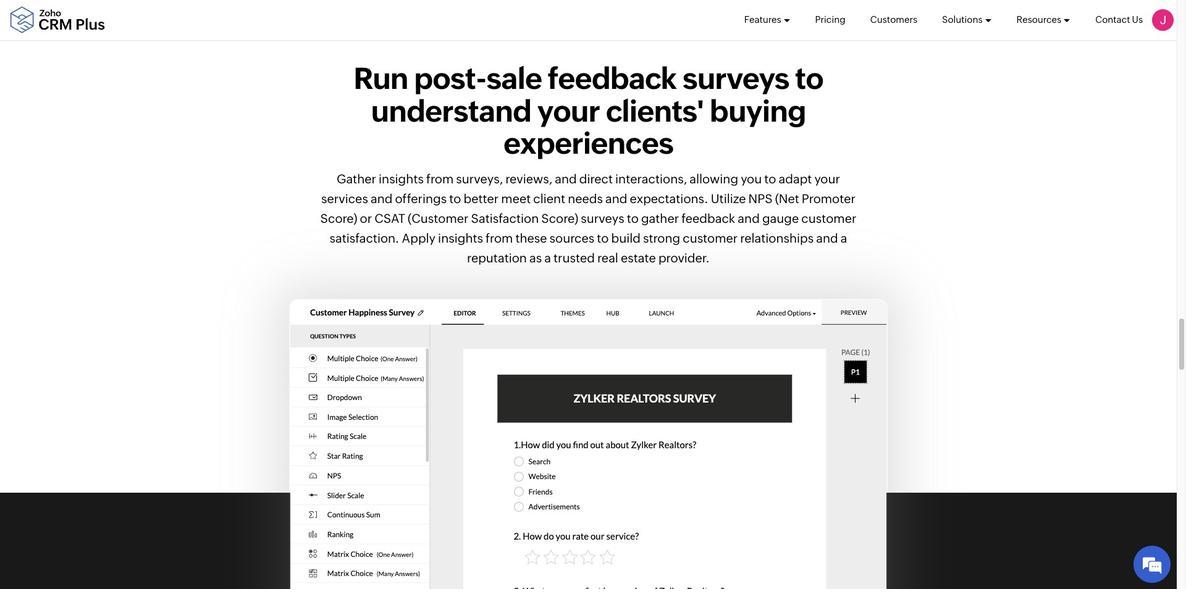 Task type: locate. For each thing, give the bounding box(es) containing it.
feedback inside gather insights from surveys, reviews, and direct interactions, allowing you to adapt your services and offerings to better meet client needs and expectations. utilize nps (net promoter score) or csat (customer satisfaction score) surveys to gather feedback and gauge customer satisfaction. apply insights from these sources to build strong customer relationships and a reputation as a trusted real estate provider.
[[682, 212, 736, 226]]

customer down promoter
[[802, 212, 857, 226]]

a
[[841, 231, 848, 245], [545, 251, 551, 265]]

sale
[[487, 61, 542, 96]]

features link
[[745, 0, 791, 40]]

0 vertical spatial from
[[426, 172, 454, 186]]

insights up offerings
[[379, 172, 424, 186]]

gauge
[[763, 212, 799, 226]]

a right as
[[545, 251, 551, 265]]

0 horizontal spatial surveys
[[581, 212, 625, 226]]

0 horizontal spatial feedback
[[548, 61, 677, 96]]

sources
[[550, 231, 595, 245]]

0 horizontal spatial from
[[426, 172, 454, 186]]

clients'
[[606, 94, 704, 128]]

pricing link
[[815, 0, 846, 40]]

features
[[745, 14, 781, 25]]

social media management image
[[289, 299, 888, 590]]

and down direct
[[606, 192, 628, 206]]

contact us link
[[1096, 0, 1143, 40]]

surveys,
[[456, 172, 503, 186]]

0 horizontal spatial a
[[545, 251, 551, 265]]

or
[[360, 212, 372, 226]]

contact us
[[1096, 14, 1143, 25]]

from up reputation
[[486, 231, 513, 245]]

0 vertical spatial feedback
[[548, 61, 677, 96]]

insights
[[379, 172, 424, 186], [438, 231, 483, 245]]

0 vertical spatial insights
[[379, 172, 424, 186]]

1 vertical spatial your
[[815, 172, 840, 186]]

your inside run post-sale feedback surveys to understand your clients' buying experiences
[[537, 94, 600, 128]]

(net
[[775, 192, 800, 206]]

score) down client
[[542, 212, 579, 226]]

zoho crmplus logo image
[[9, 6, 105, 34]]

1 vertical spatial feedback
[[682, 212, 736, 226]]

1 vertical spatial from
[[486, 231, 513, 245]]

strong
[[643, 231, 681, 245]]

0 horizontal spatial score)
[[321, 212, 358, 226]]

1 vertical spatial customer
[[683, 231, 738, 245]]

0 vertical spatial your
[[537, 94, 600, 128]]

1 horizontal spatial surveys
[[683, 61, 790, 96]]

0 horizontal spatial customer
[[683, 231, 738, 245]]

and down nps at right
[[738, 212, 760, 226]]

real
[[598, 251, 619, 265]]

score) down services
[[321, 212, 358, 226]]

and up csat
[[371, 192, 393, 206]]

0 horizontal spatial insights
[[379, 172, 424, 186]]

1 vertical spatial insights
[[438, 231, 483, 245]]

2 score) from the left
[[542, 212, 579, 226]]

csat
[[375, 212, 405, 226]]

0 horizontal spatial your
[[537, 94, 600, 128]]

1 horizontal spatial insights
[[438, 231, 483, 245]]

feedback
[[548, 61, 677, 96], [682, 212, 736, 226]]

from
[[426, 172, 454, 186], [486, 231, 513, 245]]

surveys inside gather insights from surveys, reviews, and direct interactions, allowing you to adapt your services and offerings to better meet client needs and expectations. utilize nps (net promoter score) or csat (customer satisfaction score) surveys to gather feedback and gauge customer satisfaction. apply insights from these sources to build strong customer relationships and a reputation as a trusted real estate provider.
[[581, 212, 625, 226]]

apply
[[402, 231, 436, 245]]

1 horizontal spatial from
[[486, 231, 513, 245]]

resources
[[1017, 14, 1062, 25]]

a down promoter
[[841, 231, 848, 245]]

you
[[741, 172, 762, 186]]

customer
[[802, 212, 857, 226], [683, 231, 738, 245]]

customer up provider.
[[683, 231, 738, 245]]

0 vertical spatial customer
[[802, 212, 857, 226]]

from up offerings
[[426, 172, 454, 186]]

interactions,
[[616, 172, 687, 186]]

to
[[795, 61, 824, 96], [765, 172, 777, 186], [449, 192, 461, 206], [627, 212, 639, 226], [597, 231, 609, 245]]

1 vertical spatial surveys
[[581, 212, 625, 226]]

solutions link
[[943, 0, 992, 40]]

and
[[555, 172, 577, 186], [371, 192, 393, 206], [606, 192, 628, 206], [738, 212, 760, 226], [817, 231, 839, 245]]

surveys inside run post-sale feedback surveys to understand your clients' buying experiences
[[683, 61, 790, 96]]

experiences
[[504, 126, 674, 161]]

resources link
[[1017, 0, 1071, 40]]

score)
[[321, 212, 358, 226], [542, 212, 579, 226]]

james peterson image
[[1153, 9, 1174, 31]]

contact
[[1096, 14, 1131, 25]]

buying
[[710, 94, 806, 128]]

promoter
[[802, 192, 856, 206]]

1 horizontal spatial customer
[[802, 212, 857, 226]]

reviews,
[[506, 172, 553, 186]]

your inside gather insights from surveys, reviews, and direct interactions, allowing you to adapt your services and offerings to better meet client needs and expectations. utilize nps (net promoter score) or csat (customer satisfaction score) surveys to gather feedback and gauge customer satisfaction. apply insights from these sources to build strong customer relationships and a reputation as a trusted real estate provider.
[[815, 172, 840, 186]]

reputation
[[467, 251, 527, 265]]

1 horizontal spatial score)
[[542, 212, 579, 226]]

1 horizontal spatial your
[[815, 172, 840, 186]]

your
[[537, 94, 600, 128], [815, 172, 840, 186]]

customers link
[[871, 0, 918, 40]]

1 horizontal spatial feedback
[[682, 212, 736, 226]]

1 horizontal spatial a
[[841, 231, 848, 245]]

surveys
[[683, 61, 790, 96], [581, 212, 625, 226]]

0 vertical spatial surveys
[[683, 61, 790, 96]]

services
[[321, 192, 368, 206]]

insights down (customer on the left top of the page
[[438, 231, 483, 245]]



Task type: describe. For each thing, give the bounding box(es) containing it.
gather insights from surveys, reviews, and direct interactions, allowing you to adapt your services and offerings to better meet client needs and expectations. utilize nps (net promoter score) or csat (customer satisfaction score) surveys to gather feedback and gauge customer satisfaction. apply insights from these sources to build strong customer relationships and a reputation as a trusted real estate provider.
[[321, 172, 857, 265]]

offerings
[[395, 192, 447, 206]]

and down promoter
[[817, 231, 839, 245]]

0 vertical spatial a
[[841, 231, 848, 245]]

post-
[[414, 61, 487, 96]]

these
[[516, 231, 547, 245]]

adapt
[[779, 172, 812, 186]]

feedback inside run post-sale feedback surveys to understand your clients' buying experiences
[[548, 61, 677, 96]]

(customer
[[408, 212, 469, 226]]

pricing
[[815, 14, 846, 25]]

build
[[612, 231, 641, 245]]

gather
[[337, 172, 376, 186]]

expectations.
[[630, 192, 709, 206]]

trusted
[[554, 251, 595, 265]]

run
[[354, 61, 408, 96]]

as
[[530, 251, 542, 265]]

utilize
[[711, 192, 746, 206]]

and up client
[[555, 172, 577, 186]]

to inside run post-sale feedback surveys to understand your clients' buying experiences
[[795, 61, 824, 96]]

understand
[[371, 94, 531, 128]]

customers
[[871, 14, 918, 25]]

nps
[[749, 192, 773, 206]]

1 score) from the left
[[321, 212, 358, 226]]

needs
[[568, 192, 603, 206]]

allowing
[[690, 172, 739, 186]]

direct
[[580, 172, 613, 186]]

gather
[[641, 212, 679, 226]]

relationships
[[741, 231, 814, 245]]

1 vertical spatial a
[[545, 251, 551, 265]]

satisfaction
[[471, 212, 539, 226]]

satisfaction.
[[330, 231, 400, 245]]

run post-sale feedback surveys to understand your clients' buying experiences
[[354, 61, 824, 161]]

provider.
[[659, 251, 710, 265]]

estate
[[621, 251, 656, 265]]

meet
[[501, 192, 531, 206]]

better
[[464, 192, 499, 206]]

client
[[534, 192, 566, 206]]

solutions
[[943, 14, 983, 25]]

us
[[1133, 14, 1143, 25]]



Task type: vqa. For each thing, say whether or not it's contained in the screenshot.
the topmost from
yes



